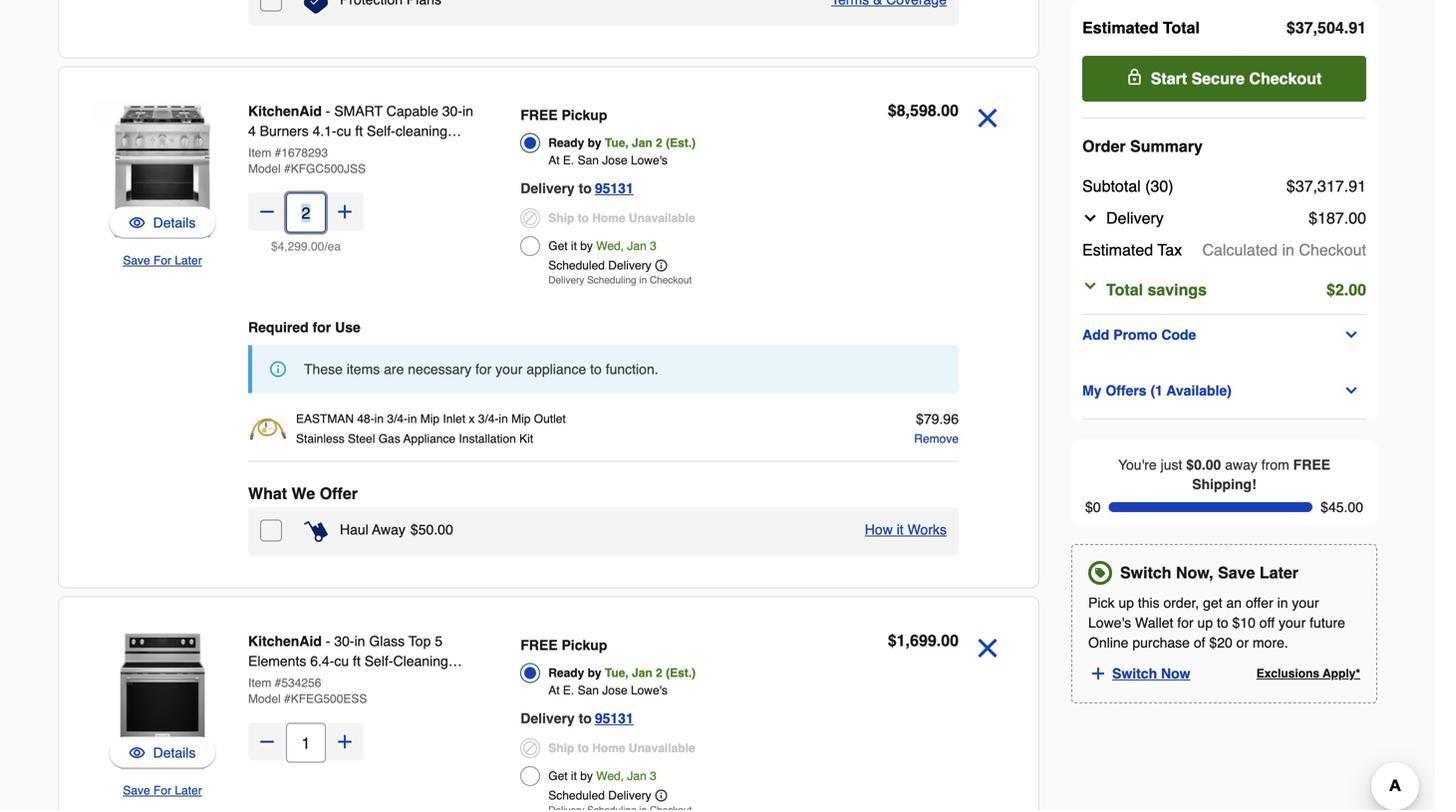 Task type: locate. For each thing, give the bounding box(es) containing it.
range inside the 30-in glass top 5 elements 6.4-cu ft self-cleaning convection oven freestanding electric range (stainless steel)
[[298, 693, 339, 709]]

save for $ 1,699 .00
[[123, 784, 150, 798]]

1 vertical spatial self-
[[365, 654, 393, 669]]

.00 right away
[[434, 522, 453, 538]]

2 wed, from the top
[[596, 770, 624, 784]]

1 tue, from the top
[[605, 136, 629, 150]]

add
[[1083, 327, 1110, 343]]

1 3/4- from the left
[[387, 412, 408, 426]]

0 vertical spatial 91
[[1349, 18, 1367, 37]]

your left appliance
[[496, 361, 523, 377]]

0 vertical spatial -
[[326, 103, 330, 119]]

1 model from the top
[[248, 162, 281, 176]]

plus image
[[335, 732, 355, 752]]

$0
[[1086, 500, 1101, 516]]

gas
[[289, 163, 315, 179], [379, 432, 401, 446]]

0 vertical spatial at e. san jose lowe's
[[549, 154, 668, 167]]

1 estimated from the top
[[1083, 18, 1159, 37]]

exclusions apply*
[[1257, 667, 1361, 681]]

kitchenaid - up burners at the top of the page
[[248, 103, 334, 119]]

ft inside smart capable 30-in 4 burners 4.1-cu ft self-cleaning convection oven freestanding smart gas range (stainless steel)
[[355, 123, 363, 139]]

at e. san jose lowe's for $ 1,699 .00
[[549, 684, 668, 698]]

2 ready from the top
[[549, 666, 584, 680]]

plus image up /ea at the left
[[335, 202, 355, 222]]

Stepper number input field with increment and decrement buttons number field
[[286, 193, 326, 233], [286, 723, 326, 763]]

for inside the pick up this order, get an offer in your lowe's wallet for up to $10 off your future online purchase of $20 or more.
[[1178, 615, 1194, 631]]

1 vertical spatial item
[[248, 676, 272, 690]]

2 3 from the top
[[650, 770, 657, 784]]

0 vertical spatial stepper number input field with increment and decrement buttons number field
[[286, 193, 326, 233]]

for right necessary
[[476, 361, 492, 377]]

91 up $ 187 .00
[[1349, 177, 1367, 195]]

in inside the 30-in glass top 5 elements 6.4-cu ft self-cleaning convection oven freestanding electric range (stainless steel)
[[354, 634, 365, 650]]

option group
[[521, 101, 797, 292], [521, 632, 797, 811]]

freestanding inside the 30-in glass top 5 elements 6.4-cu ft self-cleaning convection oven freestanding electric range (stainless steel)
[[359, 673, 441, 689]]

2 vertical spatial lowe's
[[631, 684, 668, 698]]

convection down elements
[[248, 673, 318, 689]]

0 vertical spatial details
[[153, 215, 196, 231]]

2 get it by wed, jan 3 from the top
[[549, 770, 657, 784]]

1 vertical spatial oven
[[322, 673, 355, 689]]

gas down #1678293
[[289, 163, 315, 179]]

my offers (1 available) link
[[1083, 379, 1367, 403]]

1 . from the top
[[1345, 18, 1349, 37]]

1 at e. san jose lowe's from the top
[[549, 154, 668, 167]]

cu inside the 30-in glass top 5 elements 6.4-cu ft self-cleaning convection oven freestanding electric range (stainless steel)
[[334, 654, 349, 669]]

in up "steel"
[[375, 412, 384, 426]]

save for later down smart capable 30-in 4 burners 4.1-cu ft self-cleaning convection oven freestanding smart gas range (stainless steel) image
[[123, 254, 202, 268]]

range
[[319, 163, 360, 179], [298, 693, 339, 709]]

3/4- right '48-'
[[387, 412, 408, 426]]

0 vertical spatial kitchenaid
[[248, 103, 322, 119]]

ft inside the 30-in glass top 5 elements 6.4-cu ft self-cleaning convection oven freestanding electric range (stainless steel)
[[353, 654, 361, 669]]

.00 down #kfgc500jss
[[308, 240, 324, 254]]

1 oven from the top
[[322, 143, 355, 159]]

kitchenaid -
[[248, 103, 334, 119], [248, 634, 334, 650]]

eastman 48-in 3/4-in mip inlet x 3/4-in mip outlet stainless steel gas appliance installation kit
[[296, 412, 566, 446]]

2 quickview image from the top
[[129, 743, 145, 763]]

8,598
[[897, 101, 937, 120]]

1 delivery to 95131 from the top
[[521, 180, 634, 196]]

in left glass
[[354, 634, 365, 650]]

2 ship from the top
[[549, 742, 574, 756]]

0 vertical spatial quickview image
[[129, 213, 145, 233]]

48-in 3/4-in mip inlet x 3/4-in mip outlet stainless steel gas appliance installation kit image
[[248, 409, 288, 449]]

oven inside smart capable 30-in 4 burners 4.1-cu ft self-cleaning convection oven freestanding smart gas range (stainless steel)
[[322, 143, 355, 159]]

stepper number input field with increment and decrement buttons number field up $ 4,299 .00 /ea
[[286, 193, 326, 233]]

home for $ 1,699 .00
[[592, 742, 626, 756]]

2 free pickup from the top
[[521, 638, 608, 654]]

in
[[463, 103, 473, 119], [1283, 241, 1295, 259], [639, 275, 647, 286], [375, 412, 384, 426], [408, 412, 417, 426], [499, 412, 508, 426], [1278, 595, 1289, 611], [354, 634, 365, 650]]

it for $ 1,699 .00
[[571, 770, 577, 784]]

details for $ 8,598 .00
[[153, 215, 196, 231]]

30- up '6.4-'
[[334, 634, 354, 650]]

1 vertical spatial ready
[[549, 666, 584, 680]]

0 vertical spatial 3
[[650, 239, 657, 253]]

2 convection from the top
[[248, 673, 318, 689]]

(stainless down cleaning
[[364, 163, 425, 179]]

later up the offer
[[1260, 564, 1299, 582]]

2 tue, from the top
[[605, 666, 629, 680]]

range down #1678293
[[319, 163, 360, 179]]

1 vertical spatial it
[[897, 522, 904, 538]]

1 save for later from the top
[[123, 254, 202, 268]]

2 details from the top
[[153, 745, 196, 761]]

(30)
[[1146, 177, 1174, 195]]

2 95131 from the top
[[595, 711, 634, 727]]

0 vertical spatial steel)
[[429, 163, 465, 179]]

0 vertical spatial free
[[521, 107, 558, 123]]

free pickup for $ 8,598 .00
[[521, 107, 608, 123]]

2 san from the top
[[578, 684, 599, 698]]

estimated for estimated tax
[[1083, 241, 1154, 259]]

these items are necessary for your appliance to function.
[[304, 361, 659, 377]]

save for later down 30-in glass top 5 elements 6.4-cu ft self-cleaning convection oven freestanding electric range (stainless steel) image
[[123, 784, 202, 798]]

1 horizontal spatial gas
[[379, 432, 401, 446]]

2 for from the top
[[154, 784, 171, 798]]

steel) inside smart capable 30-in 4 burners 4.1-cu ft self-cleaning convection oven freestanding smart gas range (stainless steel)
[[429, 163, 465, 179]]

1 vertical spatial wed,
[[596, 770, 624, 784]]

.00 down $ 187 .00
[[1345, 281, 1367, 299]]

2 91 from the top
[[1349, 177, 1367, 195]]

chevron down image
[[1083, 278, 1099, 294], [1344, 327, 1360, 343]]

checkout inside button
[[1250, 69, 1322, 88]]

0 vertical spatial block image
[[521, 208, 541, 228]]

1 vertical spatial lowe's
[[1089, 615, 1132, 631]]

item #534256 model #kfeg500ess
[[248, 676, 367, 706]]

0 vertical spatial self-
[[367, 123, 396, 139]]

1 wed, from the top
[[596, 239, 624, 253]]

ship for $ 8,598 .00
[[549, 211, 574, 225]]

oven up #kfeg500ess
[[322, 673, 355, 689]]

necessary
[[408, 361, 472, 377]]

.00 left remove item image at right
[[937, 632, 959, 650]]

remove
[[915, 432, 959, 446]]

(stainless up plus icon
[[343, 693, 404, 709]]

1 vertical spatial freestanding
[[359, 673, 441, 689]]

it
[[571, 239, 577, 253], [897, 522, 904, 538], [571, 770, 577, 784]]

0 vertical spatial 95131
[[595, 180, 634, 196]]

details
[[153, 215, 196, 231], [153, 745, 196, 761]]

delivery to 95131
[[521, 180, 634, 196], [521, 711, 634, 727]]

tue, for $ 8,598 .00
[[605, 136, 629, 150]]

inlet
[[443, 412, 466, 426]]

home
[[592, 211, 626, 225], [592, 742, 626, 756]]

for
[[154, 254, 171, 268], [154, 784, 171, 798]]

0 vertical spatial jose
[[602, 154, 628, 167]]

2 mip from the left
[[512, 412, 531, 426]]

1 get it by wed, jan 3 from the top
[[549, 239, 657, 253]]

1 vertical spatial free pickup
[[521, 638, 608, 654]]

scheduled delivery
[[549, 259, 652, 273], [549, 789, 652, 803]]

details left minus image
[[153, 745, 196, 761]]

for down 30-in glass top 5 elements 6.4-cu ft self-cleaning convection oven freestanding electric range (stainless steel) image
[[154, 784, 171, 798]]

later down smart capable 30-in 4 burners 4.1-cu ft self-cleaning convection oven freestanding smart gas range (stainless steel) image
[[175, 254, 202, 268]]

1 jose from the top
[[602, 154, 628, 167]]

kitchenaid up burners at the top of the page
[[248, 103, 322, 119]]

2 scheduled delivery from the top
[[549, 789, 652, 803]]

estimated left tax
[[1083, 241, 1154, 259]]

switch for switch now
[[1113, 666, 1158, 682]]

x
[[469, 412, 475, 426]]

total savings
[[1107, 281, 1207, 299]]

save down smart capable 30-in 4 burners 4.1-cu ft self-cleaning convection oven freestanding smart gas range (stainless steel) image
[[123, 254, 150, 268]]

1 vertical spatial switch
[[1113, 666, 1158, 682]]

off
[[1260, 615, 1275, 631]]

save for later for $ 8,598 .00
[[123, 254, 202, 268]]

2 kitchenaid - from the top
[[248, 634, 334, 650]]

self- down glass
[[365, 654, 393, 669]]

total
[[1163, 18, 1200, 37], [1107, 281, 1144, 299]]

scheduled delivery for $ 1,699 .00
[[549, 789, 652, 803]]

30- inside smart capable 30-in 4 burners 4.1-cu ft self-cleaning convection oven freestanding smart gas range (stainless steel)
[[442, 103, 463, 119]]

1 vertical spatial 91
[[1349, 177, 1367, 195]]

1 san from the top
[[578, 154, 599, 167]]

1 vertical spatial get
[[549, 770, 568, 784]]

kitchenaid - for $ 8,598 .00
[[248, 103, 334, 119]]

item up electric
[[248, 676, 272, 690]]

ft
[[355, 123, 363, 139], [353, 654, 361, 669]]

checkout right scheduling
[[650, 275, 692, 286]]

$ for $ 8,598 .00
[[888, 101, 897, 120]]

0 vertical spatial ship to home unavailable
[[549, 211, 695, 225]]

save for later button for $ 8,598 .00
[[123, 251, 202, 271]]

- up 4.1-
[[326, 103, 330, 119]]

2 unavailable from the top
[[629, 742, 695, 756]]

$ for $ 1,699 .00
[[888, 632, 897, 650]]

$ for $ 37,317 . 91
[[1287, 177, 1296, 195]]

0 vertical spatial convection
[[248, 143, 318, 159]]

ft for $ 1,699 .00
[[353, 654, 361, 669]]

0 vertical spatial model
[[248, 162, 281, 176]]

$ left remove item image at right
[[888, 632, 897, 650]]

1 vertical spatial for
[[154, 784, 171, 798]]

tue,
[[605, 136, 629, 150], [605, 666, 629, 680]]

2 . from the top
[[1345, 177, 1349, 195]]

in right the offer
[[1278, 595, 1289, 611]]

free inside the "free shipping!"
[[1294, 457, 1331, 473]]

1 item from the top
[[248, 146, 272, 160]]

$ up 'calculated in checkout' in the top right of the page
[[1287, 177, 1296, 195]]

.
[[1345, 18, 1349, 37], [1345, 177, 1349, 195]]

0 vertical spatial pickup
[[562, 107, 608, 123]]

2 item from the top
[[248, 676, 272, 690]]

pick up this order, get an offer in your lowe's wallet for up to $10 off your future online purchase of $20 or more.
[[1089, 595, 1346, 651]]

1 vertical spatial 30-
[[334, 634, 354, 650]]

30-in glass top 5 elements 6.4-cu ft self-cleaning convection oven freestanding electric range (stainless steel) image
[[91, 630, 234, 773]]

convection inside the 30-in glass top 5 elements 6.4-cu ft self-cleaning convection oven freestanding electric range (stainless steel)
[[248, 673, 318, 689]]

mip up appliance
[[420, 412, 440, 426]]

oven inside the 30-in glass top 5 elements 6.4-cu ft self-cleaning convection oven freestanding electric range (stainless steel)
[[322, 673, 355, 689]]

2 95131 button from the top
[[595, 707, 634, 731]]

your up future
[[1293, 595, 1320, 611]]

91
[[1349, 18, 1367, 37], [1349, 177, 1367, 195]]

1 vertical spatial convection
[[248, 673, 318, 689]]

$ up start secure checkout
[[1287, 18, 1296, 37]]

2 kitchenaid from the top
[[248, 634, 322, 650]]

kitchenaid - up elements
[[248, 634, 334, 650]]

free for $ 1,699 .00
[[521, 638, 558, 654]]

apply*
[[1323, 667, 1361, 681]]

0 horizontal spatial 30-
[[334, 634, 354, 650]]

details for $ 1,699 .00
[[153, 745, 196, 761]]

item up smart on the top of the page
[[248, 146, 272, 160]]

my offers (1 available)
[[1083, 383, 1232, 399]]

2 for $ 1,699 .00
[[656, 666, 663, 680]]

1 convection from the top
[[248, 143, 318, 159]]

0 vertical spatial freestanding
[[359, 143, 441, 159]]

1 save for later button from the top
[[123, 251, 202, 271]]

0 vertical spatial lowe's
[[631, 154, 668, 167]]

wallet
[[1136, 615, 1174, 631]]

freestanding inside smart capable 30-in 4 burners 4.1-cu ft self-cleaning convection oven freestanding smart gas range (stainless steel)
[[359, 143, 441, 159]]

0 vertical spatial save
[[123, 254, 150, 268]]

scheduled for $ 1,699 .00
[[549, 789, 605, 803]]

1 vertical spatial home
[[592, 742, 626, 756]]

(1
[[1151, 383, 1163, 399]]

1 horizontal spatial chevron down image
[[1344, 327, 1360, 343]]

1 vertical spatial estimated
[[1083, 241, 1154, 259]]

1 option group from the top
[[521, 101, 797, 292]]

1 95131 from the top
[[595, 180, 634, 196]]

convection for $ 8,598 .00
[[248, 143, 318, 159]]

1 pickup from the top
[[562, 107, 608, 123]]

0 vertical spatial scheduled delivery
[[549, 259, 652, 273]]

for down smart capable 30-in 4 burners 4.1-cu ft self-cleaning convection oven freestanding smart gas range (stainless steel) image
[[154, 254, 171, 268]]

0 vertical spatial item
[[248, 146, 272, 160]]

2 for $ 8,598 .00
[[656, 136, 663, 150]]

ft right '6.4-'
[[353, 654, 361, 669]]

in up appliance
[[408, 412, 417, 426]]

ship to home unavailable
[[549, 211, 695, 225], [549, 742, 695, 756]]

oven
[[322, 143, 355, 159], [322, 673, 355, 689]]

minus image
[[257, 202, 277, 222]]

estimated for estimated total
[[1083, 18, 1159, 37]]

1 quickview image from the top
[[129, 213, 145, 233]]

1 vertical spatial 3
[[650, 770, 657, 784]]

95131 button for $ 1,699 .00
[[595, 707, 634, 731]]

details left minus icon
[[153, 215, 196, 231]]

range down #534256
[[298, 693, 339, 709]]

san
[[578, 154, 599, 167], [578, 684, 599, 698]]

1 horizontal spatial up
[[1198, 615, 1213, 631]]

$ down "37,317"
[[1309, 209, 1318, 227]]

1 free pickup from the top
[[521, 107, 608, 123]]

switch for switch now, save later
[[1121, 564, 1172, 582]]

1 get from the top
[[549, 239, 568, 253]]

$ down 'calculated in checkout' in the top right of the page
[[1327, 281, 1336, 299]]

0 horizontal spatial mip
[[420, 412, 440, 426]]

1 91 from the top
[[1349, 18, 1367, 37]]

4.1-
[[313, 123, 337, 139]]

0 vertical spatial for
[[154, 254, 171, 268]]

details button
[[109, 207, 216, 239], [129, 213, 196, 233], [109, 737, 216, 769], [129, 743, 196, 763]]

your
[[496, 361, 523, 377], [1293, 595, 1320, 611], [1279, 615, 1306, 631]]

add promo code link
[[1083, 323, 1367, 347]]

self- down the smart
[[367, 123, 396, 139]]

0 vertical spatial ready
[[549, 136, 584, 150]]

- up '6.4-'
[[326, 634, 330, 650]]

checkout for start secure checkout
[[1250, 69, 1322, 88]]

2 at e. san jose lowe's from the top
[[549, 684, 668, 698]]

1 ship from the top
[[549, 211, 574, 225]]

2 - from the top
[[326, 634, 330, 650]]

up left this
[[1119, 595, 1134, 611]]

chevron down image up "add" on the top
[[1083, 278, 1099, 294]]

save for later button for $ 1,699 .00
[[123, 781, 202, 801]]

offer
[[320, 485, 358, 503]]

estimated up secure image
[[1083, 18, 1159, 37]]

ready by tue, jan 2 (est.) for $ 8,598 .00
[[549, 136, 696, 150]]

model inside item #534256 model #kfeg500ess
[[248, 692, 281, 706]]

ft down the smart
[[355, 123, 363, 139]]

ready
[[549, 136, 584, 150], [549, 666, 584, 680]]

convection inside smart capable 30-in 4 burners 4.1-cu ft self-cleaning convection oven freestanding smart gas range (stainless steel)
[[248, 143, 318, 159]]

in inside smart capable 30-in 4 burners 4.1-cu ft self-cleaning convection oven freestanding smart gas range (stainless steel)
[[463, 103, 473, 119]]

chevron down image
[[1083, 210, 1099, 226], [1344, 383, 1360, 399]]

item inside item #534256 model #kfeg500ess
[[248, 676, 272, 690]]

1 vertical spatial cu
[[334, 654, 349, 669]]

0 vertical spatial range
[[319, 163, 360, 179]]

2 freestanding from the top
[[359, 673, 441, 689]]

0 vertical spatial later
[[175, 254, 202, 268]]

4,299
[[278, 240, 308, 254]]

2 save for later from the top
[[123, 784, 202, 798]]

save for later
[[123, 254, 202, 268], [123, 784, 202, 798]]

2 vertical spatial info image
[[656, 790, 668, 802]]

ready by tue, jan 2 (est.)
[[549, 136, 696, 150], [549, 666, 696, 680]]

. for 37,504
[[1345, 18, 1349, 37]]

function.
[[606, 361, 659, 377]]

smart capable 30-in 4 burners 4.1-cu ft self-cleaning convection oven freestanding smart gas range (stainless steel)
[[248, 103, 473, 179]]

0 vertical spatial plus image
[[335, 202, 355, 222]]

in right capable on the top of page
[[463, 103, 473, 119]]

self- inside smart capable 30-in 4 burners 4.1-cu ft self-cleaning convection oven freestanding smart gas range (stainless steel)
[[367, 123, 396, 139]]

1 vertical spatial tue,
[[605, 666, 629, 680]]

3/4-
[[387, 412, 408, 426], [478, 412, 499, 426]]

cu inside smart capable 30-in 4 burners 4.1-cu ft self-cleaning convection oven freestanding smart gas range (stainless steel)
[[337, 123, 351, 139]]

save for later button down 30-in glass top 5 elements 6.4-cu ft self-cleaning convection oven freestanding electric range (stainless steel) image
[[123, 781, 202, 801]]

save down 30-in glass top 5 elements 6.4-cu ft self-cleaning convection oven freestanding electric range (stainless steel) image
[[123, 784, 150, 798]]

later down 30-in glass top 5 elements 6.4-cu ft self-cleaning convection oven freestanding electric range (stainless steel) image
[[175, 784, 202, 798]]

1 ready from the top
[[549, 136, 584, 150]]

kitchenaid up elements
[[248, 634, 322, 650]]

cu down the smart
[[337, 123, 351, 139]]

e.
[[563, 154, 575, 167], [563, 684, 575, 698]]

tax
[[1158, 241, 1183, 259]]

total down 'estimated tax'
[[1107, 281, 1144, 299]]

2 stepper number input field with increment and decrement buttons number field from the top
[[286, 723, 326, 763]]

1 vertical spatial pickup
[[562, 638, 608, 654]]

self- inside the 30-in glass top 5 elements 6.4-cu ft self-cleaning convection oven freestanding electric range (stainless steel)
[[365, 654, 393, 669]]

these
[[304, 361, 343, 377]]

0 vertical spatial scheduled
[[549, 259, 605, 273]]

chevron down image down "$ 2 .00"
[[1344, 327, 1360, 343]]

delivery
[[521, 180, 575, 196], [1107, 209, 1164, 227], [608, 259, 652, 273], [549, 275, 585, 286], [521, 711, 575, 727], [608, 789, 652, 803]]

your right "off"
[[1279, 615, 1306, 631]]

savings
[[1148, 281, 1207, 299]]

0.00
[[1194, 457, 1222, 473]]

0 vertical spatial free pickup
[[521, 107, 608, 123]]

model down #534256
[[248, 692, 281, 706]]

cu
[[337, 123, 351, 139], [334, 654, 349, 669]]

1 details from the top
[[153, 215, 196, 231]]

$ 4,299 .00 /ea
[[271, 240, 341, 254]]

2 block image from the top
[[521, 739, 541, 759]]

gas right "steel"
[[379, 432, 401, 446]]

0 vertical spatial 95131 button
[[595, 176, 634, 200]]

at for $ 1,699 .00
[[549, 684, 560, 698]]

1 ready by tue, jan 2 (est.) from the top
[[549, 136, 696, 150]]

now,
[[1176, 564, 1214, 582]]

0 vertical spatial (est.)
[[666, 136, 696, 150]]

model down the 4
[[248, 162, 281, 176]]

2 vertical spatial it
[[571, 770, 577, 784]]

model inside item #1678293 model #kfgc500jss
[[248, 162, 281, 176]]

- for $ 8,598 .00
[[326, 103, 330, 119]]

unavailable for $ 8,598 .00
[[629, 211, 695, 225]]

checkout
[[1250, 69, 1322, 88], [1299, 241, 1367, 259], [650, 275, 692, 286]]

0 vertical spatial chevron down image
[[1083, 210, 1099, 226]]

chevron down image inside add promo code link
[[1344, 327, 1360, 343]]

1 vertical spatial scheduled
[[549, 789, 605, 803]]

1 home from the top
[[592, 211, 626, 225]]

option group for $ 1,699 .00
[[521, 632, 797, 811]]

$ down minus icon
[[271, 240, 278, 254]]

$ left remove item icon
[[888, 101, 897, 120]]

2 (est.) from the top
[[666, 666, 696, 680]]

1 vertical spatial jose
[[602, 684, 628, 698]]

2 scheduled from the top
[[549, 789, 605, 803]]

1 vertical spatial quickview image
[[129, 743, 145, 763]]

(stainless
[[364, 163, 425, 179], [343, 693, 404, 709]]

30- up cleaning
[[442, 103, 463, 119]]

san for $ 8,598 .00
[[578, 154, 599, 167]]

info image for $ 1,699 .00
[[656, 790, 668, 802]]

2 option group from the top
[[521, 632, 797, 811]]

.00 left remove item icon
[[937, 101, 959, 120]]

mip
[[420, 412, 440, 426], [512, 412, 531, 426]]

2 model from the top
[[248, 692, 281, 706]]

0 horizontal spatial for
[[313, 320, 331, 335]]

at e. san jose lowe's for $ 8,598 .00
[[549, 154, 668, 167]]

tag filled image
[[1092, 564, 1110, 582]]

0 vertical spatial cu
[[337, 123, 351, 139]]

start
[[1151, 69, 1188, 88]]

1 vertical spatial get it by wed, jan 3
[[549, 770, 657, 784]]

info image
[[656, 260, 668, 272], [270, 361, 286, 377], [656, 790, 668, 802]]

1 scheduled from the top
[[549, 259, 605, 273]]

1 block image from the top
[[521, 208, 541, 228]]

cu for $ 8,598 .00
[[337, 123, 351, 139]]

1 vertical spatial e.
[[563, 684, 575, 698]]

cu for $ 1,699 .00
[[334, 654, 349, 669]]

switch down online
[[1113, 666, 1158, 682]]

0 vertical spatial total
[[1163, 18, 1200, 37]]

1 kitchenaid from the top
[[248, 103, 322, 119]]

0 vertical spatial checkout
[[1250, 69, 1322, 88]]

1 - from the top
[[326, 103, 330, 119]]

(est.) for $ 8,598 .00
[[666, 136, 696, 150]]

1 kitchenaid - from the top
[[248, 103, 334, 119]]

1 unavailable from the top
[[629, 211, 695, 225]]

plus image
[[335, 202, 355, 222], [1090, 665, 1108, 683]]

- for $ 1,699 .00
[[326, 634, 330, 650]]

option group for $ 8,598 .00
[[521, 101, 797, 292]]

switch up this
[[1121, 564, 1172, 582]]

what
[[248, 485, 287, 503]]

0 horizontal spatial chevron down image
[[1083, 278, 1099, 294]]

2 at from the top
[[549, 684, 560, 698]]

calculated in checkout
[[1203, 241, 1367, 259]]

cu up #kfeg500ess
[[334, 654, 349, 669]]

1 vertical spatial your
[[1293, 595, 1320, 611]]

$ right just
[[1187, 457, 1194, 473]]

1 95131 button from the top
[[595, 176, 634, 200]]

switch inside button
[[1113, 666, 1158, 682]]

1 3 from the top
[[650, 239, 657, 253]]

block image
[[521, 208, 541, 228], [521, 739, 541, 759]]

1 (est.) from the top
[[666, 136, 696, 150]]

plus image down online
[[1090, 665, 1108, 683]]

0 vertical spatial get
[[549, 239, 568, 253]]

gas inside smart capable 30-in 4 burners 4.1-cu ft self-cleaning convection oven freestanding smart gas range (stainless steel)
[[289, 163, 315, 179]]

stepper number input field with increment and decrement buttons number field for $ 1,699 .00
[[286, 723, 326, 763]]

add promo code
[[1083, 327, 1197, 343]]

1 horizontal spatial 30-
[[442, 103, 463, 119]]

remove item image
[[971, 632, 1005, 665]]

2 delivery to 95131 from the top
[[521, 711, 634, 727]]

2 3/4- from the left
[[478, 412, 499, 426]]

2 home from the top
[[592, 742, 626, 756]]

get for $ 1,699 .00
[[549, 770, 568, 784]]

30- inside the 30-in glass top 5 elements 6.4-cu ft self-cleaning convection oven freestanding electric range (stainless steel)
[[334, 634, 354, 650]]

estimated
[[1083, 18, 1159, 37], [1083, 241, 1154, 259]]

delivery to 95131 for $ 8,598 .00
[[521, 180, 634, 196]]

1 horizontal spatial mip
[[512, 412, 531, 426]]

chevron down image inside my offers (1 available) 'link'
[[1344, 383, 1360, 399]]

1 freestanding from the top
[[359, 143, 441, 159]]

1 at from the top
[[549, 154, 560, 167]]

save for later button down smart capable 30-in 4 burners 4.1-cu ft self-cleaning convection oven freestanding smart gas range (stainless steel) image
[[123, 251, 202, 271]]

away
[[1225, 457, 1258, 473]]

0 vertical spatial ship
[[549, 211, 574, 225]]

save up an
[[1218, 564, 1256, 582]]

self-
[[367, 123, 396, 139], [365, 654, 393, 669]]

convection down burners at the top of the page
[[248, 143, 318, 159]]

1 stepper number input field with increment and decrement buttons number field from the top
[[286, 193, 326, 233]]

to inside the pick up this order, get an offer in your lowe's wallet for up to $10 off your future online purchase of $20 or more.
[[1217, 615, 1229, 631]]

2 jose from the top
[[602, 684, 628, 698]]

4
[[248, 123, 256, 139]]

30-
[[442, 103, 463, 119], [334, 634, 354, 650]]

jan
[[632, 136, 653, 150], [627, 239, 647, 253], [632, 666, 653, 680], [627, 770, 647, 784]]

0 vertical spatial up
[[1119, 595, 1134, 611]]

1 vertical spatial ready by tue, jan 2 (est.)
[[549, 666, 696, 680]]

start secure checkout
[[1151, 69, 1322, 88]]

ready by tue, jan 2 (est.) for $ 1,699 .00
[[549, 666, 696, 680]]

0 horizontal spatial 3/4-
[[387, 412, 408, 426]]

1 vertical spatial stepper number input field with increment and decrement buttons number field
[[286, 723, 326, 763]]

2 get from the top
[[549, 770, 568, 784]]

1 vertical spatial free
[[1294, 457, 1331, 473]]

6.4-
[[310, 654, 334, 669]]

1 vertical spatial ship
[[549, 742, 574, 756]]

self- for $ 1,699 .00
[[365, 654, 393, 669]]

1 horizontal spatial chevron down image
[[1344, 383, 1360, 399]]

get for $ 8,598 .00
[[549, 239, 568, 253]]

unavailable
[[629, 211, 695, 225], [629, 742, 695, 756]]

1 vertical spatial ship to home unavailable
[[549, 742, 695, 756]]

2 e. from the top
[[563, 684, 575, 698]]

2 vertical spatial 2
[[656, 666, 663, 680]]

1 horizontal spatial total
[[1163, 18, 1200, 37]]

3/4- right x
[[478, 412, 499, 426]]

quickview image
[[129, 213, 145, 233], [129, 743, 145, 763]]

91 right 37,504
[[1349, 18, 1367, 37]]

mip up 'kit'
[[512, 412, 531, 426]]

for left use
[[313, 320, 331, 335]]

total up start
[[1163, 18, 1200, 37]]

for down the order,
[[1178, 615, 1194, 631]]

30-in glass top 5 elements 6.4-cu ft self-cleaning convection oven freestanding electric range (stainless steel)
[[248, 634, 448, 709]]

1 vertical spatial kitchenaid
[[248, 634, 322, 650]]

for for $ 1,699 .00
[[154, 784, 171, 798]]

minus image
[[257, 732, 277, 752]]

oven up #kfgc500jss
[[322, 143, 355, 159]]

1 for from the top
[[154, 254, 171, 268]]

0 vertical spatial info image
[[656, 260, 668, 272]]

1 vertical spatial plus image
[[1090, 665, 1108, 683]]

0 vertical spatial it
[[571, 239, 577, 253]]

2 estimated from the top
[[1083, 241, 1154, 259]]

delivery to 95131 for $ 1,699 .00
[[521, 711, 634, 727]]

kitchenaid
[[248, 103, 322, 119], [248, 634, 322, 650]]

1 vertical spatial steel)
[[408, 693, 445, 709]]

get it by wed, jan 3
[[549, 239, 657, 253], [549, 770, 657, 784]]

1 scheduled delivery from the top
[[549, 259, 652, 273]]

1 vertical spatial unavailable
[[629, 742, 695, 756]]

1 ship to home unavailable from the top
[[549, 211, 695, 225]]

2
[[656, 136, 663, 150], [1336, 281, 1345, 299], [656, 666, 663, 680]]

item for $ 8,598 .00
[[248, 146, 272, 160]]

of
[[1194, 635, 1206, 651]]

2 pickup from the top
[[562, 638, 608, 654]]

2 oven from the top
[[322, 673, 355, 689]]

.00 down $ 37,317 . 91
[[1345, 209, 1367, 227]]

0 vertical spatial wed,
[[596, 239, 624, 253]]

91 for $ 37,504 . 91
[[1349, 18, 1367, 37]]

checkout down 37,504
[[1250, 69, 1322, 88]]

item for $ 1,699 .00
[[248, 676, 272, 690]]

2 ship to home unavailable from the top
[[549, 742, 695, 756]]

what we offer
[[248, 485, 358, 503]]

up up of
[[1198, 615, 1213, 631]]

2 horizontal spatial for
[[1178, 615, 1194, 631]]

item inside item #1678293 model #kfgc500jss
[[248, 146, 272, 160]]

at
[[549, 154, 560, 167], [549, 684, 560, 698]]

1 vertical spatial at
[[549, 684, 560, 698]]

checkout down 187
[[1299, 241, 1367, 259]]

2 ready by tue, jan 2 (est.) from the top
[[549, 666, 696, 680]]

ship to home unavailable for $ 1,699 .00
[[549, 742, 695, 756]]

wed, for $ 1,699 .00
[[596, 770, 624, 784]]

stepper number input field with increment and decrement buttons number field right minus image
[[286, 723, 326, 763]]

exclusions
[[1257, 667, 1320, 681]]

1 vertical spatial details
[[153, 745, 196, 761]]

2 save for later button from the top
[[123, 781, 202, 801]]

1 e. from the top
[[563, 154, 575, 167]]

3 for $ 8,598 .00
[[650, 239, 657, 253]]

1 vertical spatial ft
[[353, 654, 361, 669]]

scheduled delivery for $ 8,598 .00
[[549, 259, 652, 273]]



Task type: vqa. For each thing, say whether or not it's contained in the screenshot.
Building
no



Task type: describe. For each thing, give the bounding box(es) containing it.
freestanding for $ 8,598 .00
[[359, 143, 441, 159]]

secure image
[[1127, 69, 1143, 85]]

range inside smart capable 30-in 4 burners 4.1-cu ft self-cleaning convection oven freestanding smart gas range (stainless steel)
[[319, 163, 360, 179]]

required for use
[[248, 320, 361, 335]]

0 horizontal spatial plus image
[[335, 202, 355, 222]]

(stainless inside the 30-in glass top 5 elements 6.4-cu ft self-cleaning convection oven freestanding electric range (stainless steel)
[[343, 693, 404, 709]]

(stainless inside smart capable 30-in 4 burners 4.1-cu ft self-cleaning convection oven freestanding smart gas range (stainless steel)
[[364, 163, 425, 179]]

or
[[1237, 635, 1249, 651]]

estimated tax
[[1083, 241, 1183, 259]]

oven for $ 1,699 .00
[[322, 673, 355, 689]]

#534256
[[275, 676, 321, 690]]

$ 37,504 . 91
[[1287, 18, 1367, 37]]

scheduling
[[587, 275, 637, 286]]

in right calculated
[[1283, 241, 1295, 259]]

switch now
[[1113, 666, 1191, 682]]

how
[[865, 522, 893, 538]]

1 mip from the left
[[420, 412, 440, 426]]

e. for $ 8,598 .00
[[563, 154, 575, 167]]

.00 for $ 187 .00
[[1345, 209, 1367, 227]]

$ 37,317 . 91
[[1287, 177, 1367, 195]]

offers
[[1106, 383, 1147, 399]]

jose for $ 1,699 .00
[[602, 684, 628, 698]]

ship to home unavailable for $ 8,598 .00
[[549, 211, 695, 225]]

info image for $ 8,598 .00
[[656, 260, 668, 272]]

scheduled for $ 8,598 .00
[[549, 259, 605, 273]]

model for $ 1,699 .00
[[248, 692, 281, 706]]

91 for $ 37,317 . 91
[[1349, 177, 1367, 195]]

steel
[[348, 432, 375, 446]]

how it works
[[865, 522, 947, 538]]

subtotal (30)
[[1083, 177, 1174, 195]]

from
[[1262, 457, 1290, 473]]

available)
[[1167, 383, 1232, 399]]

haul
[[340, 522, 369, 538]]

lowe's for $ 8,598 .00
[[631, 154, 668, 167]]

ready for $ 8,598 .00
[[549, 136, 584, 150]]

kit
[[520, 432, 534, 446]]

elements
[[248, 654, 306, 669]]

order
[[1083, 137, 1126, 156]]

$10
[[1233, 615, 1256, 631]]

home for $ 8,598 .00
[[592, 211, 626, 225]]

95131 button for $ 8,598 .00
[[595, 176, 634, 200]]

.00 for $ 2 .00
[[1345, 281, 1367, 299]]

remove button
[[915, 429, 959, 449]]

an
[[1227, 595, 1242, 611]]

ship for $ 1,699 .00
[[549, 742, 574, 756]]

delivery scheduling in checkout
[[549, 275, 692, 286]]

save for later for $ 1,699 .00
[[123, 784, 202, 798]]

appliance
[[527, 361, 586, 377]]

$20
[[1210, 635, 1233, 651]]

0 horizontal spatial up
[[1119, 595, 1134, 611]]

appliance
[[403, 432, 456, 446]]

lowe's inside the pick up this order, get an offer in your lowe's wallet for up to $10 off your future online purchase of $20 or more.
[[1089, 615, 1132, 631]]

san for $ 1,699 .00
[[578, 684, 599, 698]]

start secure checkout button
[[1083, 56, 1367, 102]]

.00 for $ 4,299 .00 /ea
[[308, 240, 324, 254]]

remove item image
[[971, 101, 1005, 135]]

checkout for calculated in checkout
[[1299, 241, 1367, 259]]

0 vertical spatial for
[[313, 320, 331, 335]]

jose for $ 8,598 .00
[[602, 154, 628, 167]]

later for $ 1,699 .00
[[175, 784, 202, 798]]

in up installation
[[499, 412, 508, 426]]

self- for $ 8,598 .00
[[367, 123, 396, 139]]

tue, for $ 1,699 .00
[[605, 666, 629, 680]]

unavailable for $ 1,699 .00
[[629, 742, 695, 756]]

.00 for $ 1,699 .00
[[937, 632, 959, 650]]

are
[[384, 361, 404, 377]]

it inside button
[[897, 522, 904, 538]]

how it works button
[[865, 520, 947, 540]]

0 vertical spatial chevron down image
[[1083, 278, 1099, 294]]

$ 2 .00
[[1327, 281, 1367, 299]]

stepper number input field with increment and decrement buttons number field for $ 8,598 .00
[[286, 193, 326, 233]]

$ for $ 4,299 .00 /ea
[[271, 240, 278, 254]]

95131 for $ 8,598 .00
[[595, 180, 634, 196]]

.00 for $ 8,598 .00
[[937, 101, 959, 120]]

checkout inside 'option group'
[[650, 275, 692, 286]]

block image for $ 8,598 .00
[[521, 208, 541, 228]]

1 vertical spatial info image
[[270, 361, 286, 377]]

$79.96
[[916, 411, 959, 427]]

lowe's for $ 1,699 .00
[[631, 684, 668, 698]]

more.
[[1253, 635, 1289, 651]]

$ for $ 37,504 . 91
[[1287, 18, 1296, 37]]

37,504
[[1296, 18, 1345, 37]]

(est.) for $ 1,699 .00
[[666, 666, 696, 680]]

my
[[1083, 383, 1102, 399]]

free for $ 8,598 .00
[[521, 107, 558, 123]]

freestanding for $ 1,699 .00
[[359, 673, 441, 689]]

save for $ 8,598 .00
[[123, 254, 150, 268]]

wed, for $ 8,598 .00
[[596, 239, 624, 253]]

3 for $ 1,699 .00
[[650, 770, 657, 784]]

model for $ 8,598 .00
[[248, 162, 281, 176]]

ft for $ 8,598 .00
[[355, 123, 363, 139]]

$ for $ 2 .00
[[1327, 281, 1336, 299]]

in right scheduling
[[639, 275, 647, 286]]

top
[[409, 634, 431, 650]]

we
[[292, 485, 315, 503]]

95131 for $ 1,699 .00
[[595, 711, 634, 727]]

free shipping!
[[1193, 457, 1331, 493]]

switch now button
[[1089, 661, 1208, 687]]

use
[[335, 320, 361, 335]]

2 vertical spatial your
[[1279, 615, 1306, 631]]

online
[[1089, 635, 1129, 651]]

steel) inside the 30-in glass top 5 elements 6.4-cu ft self-cleaning convection oven freestanding electric range (stainless steel)
[[408, 693, 445, 709]]

0 vertical spatial your
[[496, 361, 523, 377]]

1 vertical spatial save
[[1218, 564, 1256, 582]]

in inside the pick up this order, get an offer in your lowe's wallet for up to $10 off your future online purchase of $20 or more.
[[1278, 595, 1289, 611]]

just
[[1161, 457, 1183, 473]]

kitchenaid for $ 8,598 .00
[[248, 103, 322, 119]]

get it by wed, jan 3 for $ 8,598 .00
[[549, 239, 657, 253]]

at for $ 8,598 .00
[[549, 154, 560, 167]]

required
[[248, 320, 309, 335]]

1 vertical spatial later
[[1260, 564, 1299, 582]]

items
[[347, 361, 380, 377]]

convection for $ 1,699 .00
[[248, 673, 318, 689]]

#kfeg500ess
[[284, 692, 367, 706]]

order,
[[1164, 595, 1200, 611]]

stainless
[[296, 432, 345, 446]]

pickup for $ 1,699 .00
[[562, 638, 608, 654]]

protection plan filled image
[[304, 0, 328, 13]]

burners
[[260, 123, 309, 139]]

kitchenaid - for $ 1,699 .00
[[248, 634, 334, 650]]

plus image inside the switch now button
[[1090, 665, 1108, 683]]

estimated total
[[1083, 18, 1200, 37]]

later for $ 8,598 .00
[[175, 254, 202, 268]]

quickview image for $ 1,699 .00
[[129, 743, 145, 763]]

48-
[[357, 412, 375, 426]]

installation
[[459, 432, 516, 446]]

haul away $ 50 .00
[[340, 522, 453, 538]]

switch now, save later
[[1121, 564, 1299, 582]]

cleaning
[[393, 654, 448, 669]]

summary
[[1131, 137, 1203, 156]]

smart capable 30-in 4 burners 4.1-cu ft self-cleaning convection oven freestanding smart gas range (stainless steel) image
[[91, 99, 234, 243]]

block image for $ 1,699 .00
[[521, 739, 541, 759]]

ready for $ 1,699 .00
[[549, 666, 584, 680]]

50
[[418, 522, 434, 538]]

you're just $ 0.00
[[1119, 457, 1222, 473]]

e. for $ 1,699 .00
[[563, 684, 575, 698]]

for for $ 8,598 .00
[[154, 254, 171, 268]]

code
[[1162, 327, 1197, 343]]

secure
[[1192, 69, 1245, 88]]

$ for $ 187 .00
[[1309, 209, 1318, 227]]

it for $ 8,598 .00
[[571, 239, 577, 253]]

$45.00
[[1321, 500, 1364, 516]]

1 vertical spatial 2
[[1336, 281, 1345, 299]]

$ 1,699 .00
[[888, 632, 959, 650]]

future
[[1310, 615, 1346, 631]]

away
[[372, 522, 406, 538]]

subtotal
[[1083, 177, 1141, 195]]

smart
[[248, 163, 285, 179]]

order summary
[[1083, 137, 1203, 156]]

haul away filled image
[[304, 520, 328, 544]]

get it by wed, jan 3 for $ 1,699 .00
[[549, 770, 657, 784]]

oven for $ 8,598 .00
[[322, 143, 355, 159]]

this
[[1138, 595, 1160, 611]]

pick
[[1089, 595, 1115, 611]]

smart
[[334, 103, 383, 119]]

offer
[[1246, 595, 1274, 611]]

1 vertical spatial total
[[1107, 281, 1144, 299]]

gas inside eastman 48-in 3/4-in mip inlet x 3/4-in mip outlet stainless steel gas appliance installation kit
[[379, 432, 401, 446]]

$79.96 remove
[[915, 411, 959, 446]]

$ 8,598 .00
[[888, 101, 959, 120]]

quickview image for $ 8,598 .00
[[129, 213, 145, 233]]

187
[[1318, 209, 1345, 227]]

eastman
[[296, 412, 354, 426]]

promo
[[1114, 327, 1158, 343]]

$ right away
[[411, 522, 418, 538]]

$ 187 .00
[[1309, 209, 1367, 227]]

1 horizontal spatial for
[[476, 361, 492, 377]]



